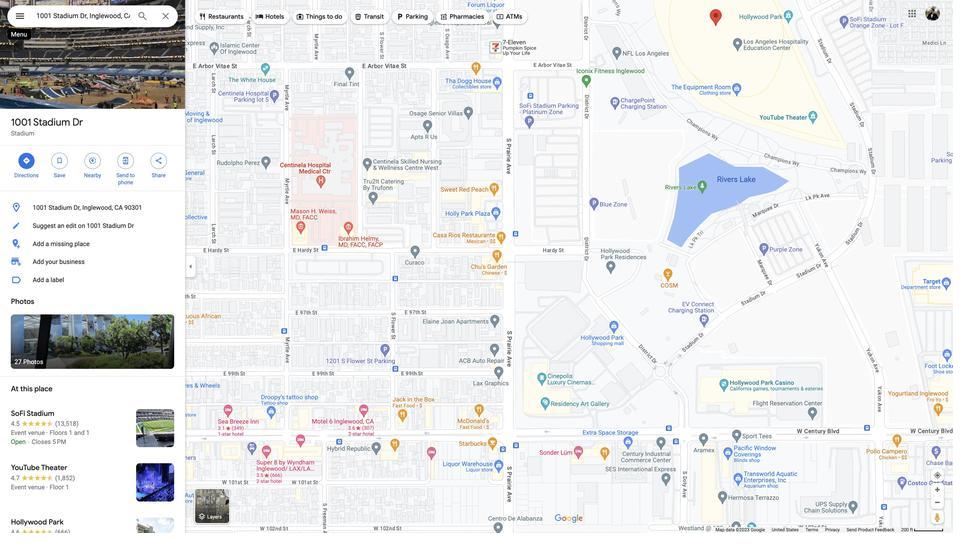 Task type: describe. For each thing, give the bounding box(es) containing it.
map
[[716, 527, 725, 533]]

data
[[726, 527, 735, 533]]

5 pm
[[52, 438, 66, 446]]

parking
[[406, 13, 428, 21]]

product
[[858, 527, 874, 533]]

· for theater
[[46, 484, 48, 491]]

park
[[49, 518, 64, 527]]

 pharmacies
[[440, 12, 484, 21]]

youtube theater
[[11, 463, 67, 473]]

collapse side panel image
[[185, 262, 196, 272]]

 button
[[7, 5, 33, 29]]

business
[[59, 258, 85, 266]]

add for add a label
[[33, 276, 44, 284]]

terms button
[[806, 527, 818, 533]]

this
[[20, 384, 33, 394]]

 hotels
[[255, 12, 284, 21]]

states
[[786, 527, 799, 533]]

stadium down ca
[[103, 222, 126, 229]]

add for add a missing place
[[33, 240, 44, 247]]

200
[[901, 527, 909, 533]]

1 for youtube theater
[[66, 484, 69, 491]]

save
[[54, 172, 65, 179]]

at
[[11, 384, 19, 394]]

event venue · floors 1 and 1 open ⋅ closes 5 pm
[[11, 429, 90, 446]]

floor
[[50, 484, 64, 491]]

4.5
[[11, 420, 20, 427]]

1001 stadium dr, inglewood, ca 90301
[[33, 204, 142, 211]]

privacy button
[[825, 527, 840, 533]]


[[88, 156, 97, 166]]

1 right and
[[86, 429, 90, 437]]

pharmacies
[[450, 13, 484, 21]]

label
[[51, 276, 64, 284]]

 search field
[[7, 5, 178, 29]]

©2023
[[736, 527, 750, 533]]

inglewood,
[[82, 204, 113, 211]]

things
[[306, 13, 325, 21]]

to inside  things to do
[[327, 13, 333, 21]]

closes
[[32, 438, 51, 446]]

stadium for sofi stadium
[[27, 409, 54, 418]]

stadium up 
[[11, 130, 34, 137]]

dr inside the 1001 stadium dr stadium
[[72, 116, 83, 129]]

27
[[15, 358, 22, 366]]

ft
[[910, 527, 913, 533]]

0 vertical spatial photos
[[11, 297, 34, 306]]

hollywood
[[11, 518, 47, 527]]

to inside "send to phone"
[[130, 172, 135, 179]]

1001 stadium dr, inglewood, ca 90301 button
[[0, 198, 185, 217]]


[[396, 12, 404, 21]]

dr,
[[74, 204, 81, 211]]

united states button
[[772, 527, 799, 533]]

27 photos button
[[11, 315, 174, 369]]


[[15, 10, 25, 23]]

restaurants
[[208, 13, 244, 21]]

add your business link
[[0, 253, 185, 271]]


[[255, 12, 264, 21]]

footer inside google maps element
[[716, 527, 901, 533]]

add for add your business
[[33, 258, 44, 266]]

google maps element
[[0, 0, 953, 533]]

27 photos
[[15, 358, 43, 366]]

 parking
[[396, 12, 428, 21]]

edit
[[66, 222, 76, 229]]

(1,852)
[[55, 474, 75, 482]]

floors
[[50, 429, 67, 437]]

add a label button
[[0, 271, 185, 289]]

google
[[751, 527, 765, 533]]

a for missing
[[46, 240, 49, 247]]


[[155, 156, 163, 166]]


[[122, 156, 130, 166]]

1001 stadium dr main content
[[0, 0, 185, 533]]

hollywood park link
[[0, 511, 185, 533]]

add a missing place button
[[0, 235, 185, 253]]

 restaurants
[[198, 12, 244, 21]]

privacy
[[825, 527, 840, 533]]

4.7
[[11, 474, 20, 482]]

ca
[[114, 204, 123, 211]]

4.6 stars 666 reviews image
[[11, 528, 70, 533]]

an
[[57, 222, 64, 229]]


[[496, 12, 504, 21]]


[[55, 156, 64, 166]]

open
[[11, 438, 26, 446]]

place inside button
[[74, 240, 90, 247]]

1001 stadium dr stadium
[[11, 116, 83, 137]]


[[440, 12, 448, 21]]

at this place
[[11, 384, 53, 394]]

event for youtube
[[11, 484, 26, 491]]

stadium for 1001 stadium dr, inglewood, ca 90301
[[49, 204, 72, 211]]


[[296, 12, 304, 21]]

a for label
[[46, 276, 49, 284]]

hotels
[[265, 13, 284, 21]]

zoom in image
[[934, 487, 941, 493]]

send product feedback button
[[847, 527, 894, 533]]



Task type: locate. For each thing, give the bounding box(es) containing it.
zoom out image
[[934, 499, 941, 506]]

90301
[[124, 204, 142, 211]]

1001 for dr,
[[33, 204, 47, 211]]

send to phone
[[116, 172, 135, 186]]

1 vertical spatial place
[[34, 384, 53, 394]]

place down the on
[[74, 240, 90, 247]]

share
[[152, 172, 166, 179]]

· for stadium
[[46, 429, 48, 437]]

· inside event venue · floors 1 and 1 open ⋅ closes 5 pm
[[46, 429, 48, 437]]

to
[[327, 13, 333, 21], [130, 172, 135, 179]]

0 horizontal spatial 1001
[[11, 116, 31, 129]]


[[198, 12, 206, 21]]

2 a from the top
[[46, 276, 49, 284]]

2 vertical spatial 1001
[[87, 222, 101, 229]]

0 vertical spatial event
[[11, 429, 26, 437]]

1 horizontal spatial dr
[[128, 222, 134, 229]]

photos right 27
[[23, 358, 43, 366]]

· left the floor
[[46, 484, 48, 491]]

venue inside event venue · floors 1 and 1 open ⋅ closes 5 pm
[[28, 429, 45, 437]]

send
[[116, 172, 129, 179], [847, 527, 857, 533]]


[[22, 156, 31, 166]]

event for sofi
[[11, 429, 26, 437]]

place right this
[[34, 384, 53, 394]]

1 · from the top
[[46, 429, 48, 437]]

0 vertical spatial venue
[[28, 429, 45, 437]]

missing
[[51, 240, 73, 247]]

add a label
[[33, 276, 64, 284]]

your
[[46, 258, 58, 266]]

1001 up 
[[11, 116, 31, 129]]

(13,518)
[[55, 420, 79, 427]]

event venue · floor 1
[[11, 484, 69, 491]]

2 venue from the top
[[28, 484, 45, 491]]

4.7 stars 1,852 reviews image
[[11, 474, 75, 483]]

0 vertical spatial dr
[[72, 116, 83, 129]]

directions
[[14, 172, 39, 179]]

to up phone
[[130, 172, 135, 179]]

1001 for dr
[[11, 116, 31, 129]]

0 horizontal spatial send
[[116, 172, 129, 179]]

0 vertical spatial ·
[[46, 429, 48, 437]]

2 event from the top
[[11, 484, 26, 491]]

and
[[74, 429, 85, 437]]

venue down the 4.7 stars 1,852 reviews image
[[28, 484, 45, 491]]

0 vertical spatial 1001
[[11, 116, 31, 129]]

0 vertical spatial to
[[327, 13, 333, 21]]

venue up closes
[[28, 429, 45, 437]]

1 vertical spatial 1001
[[33, 204, 47, 211]]

terms
[[806, 527, 818, 533]]

a
[[46, 240, 49, 247], [46, 276, 49, 284]]

1 event from the top
[[11, 429, 26, 437]]

venue for stadium
[[28, 429, 45, 437]]

hollywood park
[[11, 518, 64, 527]]

a left missing
[[46, 240, 49, 247]]

photos down add a label
[[11, 297, 34, 306]]

 things to do
[[296, 12, 342, 21]]

1 a from the top
[[46, 240, 49, 247]]

place
[[74, 240, 90, 247], [34, 384, 53, 394]]

1 vertical spatial event
[[11, 484, 26, 491]]

show street view coverage image
[[931, 511, 944, 524]]

suggest an edit on 1001 stadium dr
[[33, 222, 134, 229]]

2 horizontal spatial 1001
[[87, 222, 101, 229]]

transit
[[364, 13, 384, 21]]

2 · from the top
[[46, 484, 48, 491]]

footer containing map data ©2023 google
[[716, 527, 901, 533]]

send for send product feedback
[[847, 527, 857, 533]]

united states
[[772, 527, 799, 533]]

footer
[[716, 527, 901, 533]]

0 horizontal spatial dr
[[72, 116, 83, 129]]

theater
[[41, 463, 67, 473]]

1001 Stadium Dr, Inglewood, CA 90301 field
[[7, 5, 178, 27]]

200 ft
[[901, 527, 913, 533]]

1001
[[11, 116, 31, 129], [33, 204, 47, 211], [87, 222, 101, 229]]

0 vertical spatial place
[[74, 240, 90, 247]]

event inside event venue · floors 1 and 1 open ⋅ closes 5 pm
[[11, 429, 26, 437]]

 atms
[[496, 12, 522, 21]]

event up open
[[11, 429, 26, 437]]

stadium left "dr,"
[[49, 204, 72, 211]]

0 vertical spatial a
[[46, 240, 49, 247]]

send up phone
[[116, 172, 129, 179]]

a left the label
[[46, 276, 49, 284]]

stadium up 
[[33, 116, 70, 129]]

venue
[[28, 429, 45, 437], [28, 484, 45, 491]]

1 left and
[[69, 429, 72, 437]]

1001 up suggest
[[33, 204, 47, 211]]

youtube
[[11, 463, 40, 473]]


[[354, 12, 362, 21]]

1 vertical spatial photos
[[23, 358, 43, 366]]

stadium
[[33, 116, 70, 129], [11, 130, 34, 137], [49, 204, 72, 211], [103, 222, 126, 229], [27, 409, 54, 418]]

1 for sofi stadium
[[69, 429, 72, 437]]

add a missing place
[[33, 240, 90, 247]]

0 vertical spatial add
[[33, 240, 44, 247]]

feedback
[[875, 527, 894, 533]]

event
[[11, 429, 26, 437], [11, 484, 26, 491]]

1 vertical spatial to
[[130, 172, 135, 179]]

1 vertical spatial ·
[[46, 484, 48, 491]]

dr inside button
[[128, 222, 134, 229]]

1 horizontal spatial send
[[847, 527, 857, 533]]

None field
[[36, 10, 130, 21]]

to left do
[[327, 13, 333, 21]]

1 horizontal spatial to
[[327, 13, 333, 21]]

actions for 1001 stadium dr region
[[0, 146, 185, 191]]

show your location image
[[934, 472, 942, 480]]

· down 4.5 stars 13,518 reviews image
[[46, 429, 48, 437]]

none field inside 1001 stadium dr, inglewood, ca 90301 field
[[36, 10, 130, 21]]

1 vertical spatial venue
[[28, 484, 45, 491]]

1001 right the on
[[87, 222, 101, 229]]

nearby
[[84, 172, 101, 179]]

google account: andrew wills  
(andrew.wills@adept.ai) image
[[925, 6, 940, 21]]

1001 inside the 1001 stadium dr stadium
[[11, 116, 31, 129]]

send for send to phone
[[116, 172, 129, 179]]

·
[[46, 429, 48, 437], [46, 484, 48, 491]]

add your business
[[33, 258, 85, 266]]

1 add from the top
[[33, 240, 44, 247]]

1 vertical spatial send
[[847, 527, 857, 533]]

0 horizontal spatial to
[[130, 172, 135, 179]]

event down 4.7
[[11, 484, 26, 491]]

add left the label
[[33, 276, 44, 284]]

1 down (1,852)
[[66, 484, 69, 491]]

add left your
[[33, 258, 44, 266]]

map data ©2023 google
[[716, 527, 765, 533]]

stadium up 4.5 stars 13,518 reviews image
[[27, 409, 54, 418]]

200 ft button
[[901, 527, 944, 533]]

3 add from the top
[[33, 276, 44, 284]]

1 vertical spatial add
[[33, 258, 44, 266]]

atms
[[506, 13, 522, 21]]

send left product
[[847, 527, 857, 533]]

1 vertical spatial a
[[46, 276, 49, 284]]

0 vertical spatial send
[[116, 172, 129, 179]]

⋅
[[27, 438, 30, 446]]

sofi
[[11, 409, 25, 418]]

phone
[[118, 179, 133, 186]]

venue for theater
[[28, 484, 45, 491]]

4.5 stars 13,518 reviews image
[[11, 419, 79, 428]]

send product feedback
[[847, 527, 894, 533]]

suggest an edit on 1001 stadium dr button
[[0, 217, 185, 235]]

0 horizontal spatial place
[[34, 384, 53, 394]]

add
[[33, 240, 44, 247], [33, 258, 44, 266], [33, 276, 44, 284]]

add down suggest
[[33, 240, 44, 247]]

1 venue from the top
[[28, 429, 45, 437]]

stadium for 1001 stadium dr stadium
[[33, 116, 70, 129]]

photos inside "button"
[[23, 358, 43, 366]]

united
[[772, 527, 785, 533]]

do
[[335, 13, 342, 21]]

send inside button
[[847, 527, 857, 533]]

1 vertical spatial dr
[[128, 222, 134, 229]]

dr
[[72, 116, 83, 129], [128, 222, 134, 229]]

on
[[78, 222, 85, 229]]

2 vertical spatial add
[[33, 276, 44, 284]]

sofi stadium
[[11, 409, 54, 418]]

send inside "send to phone"
[[116, 172, 129, 179]]

suggest
[[33, 222, 56, 229]]

1 horizontal spatial place
[[74, 240, 90, 247]]

2 add from the top
[[33, 258, 44, 266]]

1 horizontal spatial 1001
[[33, 204, 47, 211]]

layers
[[207, 514, 222, 520]]



Task type: vqa. For each thing, say whether or not it's contained in the screenshot.


